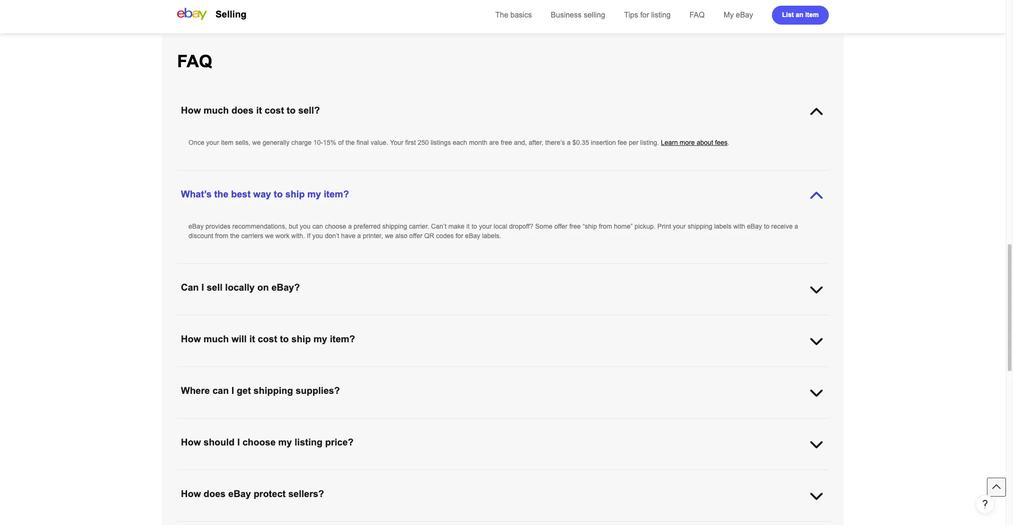 Task type: locate. For each thing, give the bounding box(es) containing it.
1 horizontal spatial from
[[599, 223, 613, 230]]

0 horizontal spatial the
[[214, 189, 229, 200]]

qr
[[425, 232, 435, 240]]

the
[[346, 139, 355, 146], [214, 189, 229, 200], [230, 232, 240, 240]]

preferred
[[354, 223, 381, 230]]

recently
[[407, 471, 430, 479]]

shipping up also
[[383, 223, 407, 230]]

the
[[496, 11, 509, 19]]

price right "items."
[[516, 471, 531, 479]]

can
[[313, 223, 323, 230], [213, 386, 229, 396], [247, 471, 257, 479], [562, 471, 572, 479]]

your right once
[[206, 139, 219, 146]]

the left carriers
[[230, 232, 240, 240]]

cost for does
[[265, 105, 284, 116]]

item left 'depend'
[[547, 471, 560, 479]]

1 much from the top
[[204, 105, 229, 116]]

2 vertical spatial item
[[547, 471, 560, 479]]

free
[[501, 139, 513, 146], [570, 223, 581, 230]]

once
[[189, 139, 205, 146]]

we left work
[[265, 232, 274, 240]]

0 vertical spatial item?
[[324, 189, 349, 200]]

discount
[[189, 232, 213, 240]]

1 vertical spatial sell
[[660, 471, 670, 479]]

auctions
[[238, 481, 263, 488]]

for most items, we can provide a price recommendation for you based on recently sold, similar items. how you price your item can depend on how you prefer to sell it—auction or buy it now. choose a lower starting price for auctions to create more interest.
[[189, 471, 795, 488]]

sells,
[[235, 139, 251, 146]]

can left 'depend'
[[562, 471, 572, 479]]

2 much from the top
[[204, 334, 229, 345]]

your
[[390, 139, 404, 146]]

i for should
[[237, 438, 240, 448]]

much up once
[[204, 105, 229, 116]]

sell right the can in the bottom left of the page
[[207, 283, 223, 293]]

0 horizontal spatial listing
[[295, 438, 323, 448]]

0 vertical spatial the
[[346, 139, 355, 146]]

sell
[[207, 283, 223, 293], [660, 471, 670, 479]]

your inside for most items, we can provide a price recommendation for you based on recently sold, similar items. how you price your item can depend on how you prefer to sell it—auction or buy it now. choose a lower starting price for auctions to create more interest.
[[532, 471, 545, 479]]

receive
[[772, 223, 793, 230]]

can't
[[431, 223, 447, 230]]

we left also
[[385, 232, 394, 240]]

ebay down 'auctions'
[[228, 489, 251, 500]]

0 vertical spatial offer
[[555, 223, 568, 230]]

can inside ebay provides recommendations, but you can choose a preferred shipping carrier. can't make it to your local dropoff? some offer free "ship from home" pickup. print your shipping labels with ebay to receive a discount from the carriers we work with. if you don't have a printer, we also offer qr codes for ebay labels.
[[313, 223, 323, 230]]

0 horizontal spatial item
[[221, 139, 234, 146]]

choose
[[749, 471, 772, 479]]

way
[[253, 189, 271, 200]]

2 vertical spatial it
[[250, 334, 255, 345]]

0 horizontal spatial it
[[250, 334, 255, 345]]

0 vertical spatial it
[[256, 105, 262, 116]]

1 vertical spatial faq
[[177, 52, 212, 71]]

on left how
[[598, 471, 605, 479]]

a left $0.35
[[567, 139, 571, 146]]

1 horizontal spatial item
[[547, 471, 560, 479]]

0 vertical spatial item
[[806, 11, 820, 18]]

starting
[[189, 481, 210, 488]]

on left ebay?
[[257, 283, 269, 293]]

1 horizontal spatial it
[[256, 105, 262, 116]]

lower
[[780, 471, 795, 479]]

there's
[[546, 139, 566, 146]]

0 horizontal spatial does
[[204, 489, 226, 500]]

my
[[308, 189, 321, 200], [314, 334, 328, 345], [279, 438, 292, 448]]

it inside ebay provides recommendations, but you can choose a preferred shipping carrier. can't make it to your local dropoff? some offer free "ship from home" pickup. print your shipping labels with ebay to receive a discount from the carriers we work with. if you don't have a printer, we also offer qr codes for ebay labels.
[[467, 223, 470, 230]]

are
[[490, 139, 499, 146]]

1 horizontal spatial the
[[230, 232, 240, 240]]

how does ebay protect sellers?
[[181, 489, 324, 500]]

1 vertical spatial it
[[467, 223, 470, 230]]

offer
[[555, 223, 568, 230], [410, 232, 423, 240]]

how for how does ebay protect sellers?
[[181, 489, 201, 500]]

1 vertical spatial much
[[204, 334, 229, 345]]

from right "ship
[[599, 223, 613, 230]]

i
[[202, 283, 204, 293], [232, 386, 234, 396], [237, 438, 240, 448]]

i right the should
[[237, 438, 240, 448]]

2 vertical spatial the
[[230, 232, 240, 240]]

how inside for most items, we can provide a price recommendation for you based on recently sold, similar items. how you price your item can depend on how you prefer to sell it—auction or buy it now. choose a lower starting price for auctions to create more interest.
[[489, 471, 502, 479]]

free left "ship
[[570, 223, 581, 230]]

0 vertical spatial more
[[680, 139, 695, 146]]

your up labels.
[[479, 223, 492, 230]]

more up sellers? in the left bottom of the page
[[292, 481, 307, 488]]

shipping left 'labels'
[[688, 223, 713, 230]]

1 vertical spatial i
[[232, 386, 234, 396]]

price up create
[[288, 471, 303, 479]]

carrier.
[[409, 223, 430, 230]]

much left will
[[204, 334, 229, 345]]

item for your
[[221, 139, 234, 146]]

we inside for most items, we can provide a price recommendation for you based on recently sold, similar items. how you price your item can depend on how you prefer to sell it—auction or buy it now. choose a lower starting price for auctions to create more interest.
[[236, 471, 245, 479]]

a up have
[[348, 223, 352, 230]]

0 vertical spatial my
[[308, 189, 321, 200]]

basics
[[511, 11, 532, 19]]

1 vertical spatial item?
[[330, 334, 355, 345]]

cost up generally
[[265, 105, 284, 116]]

choose up don't
[[325, 223, 347, 230]]

2 horizontal spatial item
[[806, 11, 820, 18]]

0 vertical spatial faq
[[690, 11, 705, 19]]

much for does
[[204, 105, 229, 116]]

more left about
[[680, 139, 695, 146]]

1 vertical spatial offer
[[410, 232, 423, 240]]

for down the make
[[456, 232, 464, 240]]

2 horizontal spatial shipping
[[688, 223, 713, 230]]

what's the best way to ship my item?
[[181, 189, 349, 200]]

1 horizontal spatial i
[[232, 386, 234, 396]]

how should i choose my listing price?
[[181, 438, 354, 448]]

free inside ebay provides recommendations, but you can choose a preferred shipping carrier. can't make it to your local dropoff? some offer free "ship from home" pickup. print your shipping labels with ebay to receive a discount from the carriers we work with. if you don't have a printer, we also offer qr codes for ebay labels.
[[570, 223, 581, 230]]

1 horizontal spatial sell
[[660, 471, 670, 479]]

how much does it cost to sell?
[[181, 105, 320, 116]]

offer right some at top right
[[555, 223, 568, 230]]

cost right will
[[258, 334, 277, 345]]

does down starting
[[204, 489, 226, 500]]

0 vertical spatial sell
[[207, 283, 223, 293]]

does
[[232, 105, 254, 116], [204, 489, 226, 500]]

1 vertical spatial item
[[221, 139, 234, 146]]

some
[[536, 223, 553, 230]]

1 vertical spatial cost
[[258, 334, 277, 345]]

ebay right my
[[736, 11, 754, 19]]

ebay
[[736, 11, 754, 19], [189, 223, 204, 230], [748, 223, 763, 230], [466, 232, 481, 240], [228, 489, 251, 500]]

month
[[469, 139, 488, 146]]

sell?
[[299, 105, 320, 116]]

a right have
[[358, 232, 361, 240]]

2 horizontal spatial i
[[237, 438, 240, 448]]

should
[[204, 438, 235, 448]]

sold,
[[432, 471, 446, 479]]

2 horizontal spatial it
[[467, 223, 470, 230]]

item left sells,
[[221, 139, 234, 146]]

shipping right get
[[254, 386, 293, 396]]

to right way
[[274, 189, 283, 200]]

it—auction
[[672, 471, 704, 479]]

0 vertical spatial from
[[599, 223, 613, 230]]

sell right prefer
[[660, 471, 670, 479]]

on right based
[[398, 471, 405, 479]]

0 horizontal spatial offer
[[410, 232, 423, 240]]

if
[[307, 232, 311, 240]]

listing left price? on the bottom left of the page
[[295, 438, 323, 448]]

0 horizontal spatial price
[[212, 481, 227, 488]]

for left based
[[356, 471, 363, 479]]

can right "but"
[[313, 223, 323, 230]]

0 vertical spatial free
[[501, 139, 513, 146]]

get
[[237, 386, 251, 396]]

1 horizontal spatial free
[[570, 223, 581, 230]]

how
[[181, 105, 201, 116], [181, 334, 201, 345], [181, 438, 201, 448], [489, 471, 502, 479], [181, 489, 201, 500]]

to right will
[[280, 334, 289, 345]]

0 vertical spatial choose
[[325, 223, 347, 230]]

1 vertical spatial choose
[[243, 438, 276, 448]]

1 vertical spatial listing
[[295, 438, 323, 448]]

0 vertical spatial much
[[204, 105, 229, 116]]

2 horizontal spatial on
[[598, 471, 605, 479]]

1 horizontal spatial faq
[[690, 11, 705, 19]]

best
[[231, 189, 251, 200]]

we up 'auctions'
[[236, 471, 245, 479]]

the left best
[[214, 189, 229, 200]]

0 horizontal spatial i
[[202, 283, 204, 293]]

free right are
[[501, 139, 513, 146]]

listings
[[431, 139, 451, 146]]

offer down carrier.
[[410, 232, 423, 240]]

$0.35
[[573, 139, 590, 146]]

listing right tips
[[652, 11, 671, 19]]

can left get
[[213, 386, 229, 396]]

to left receive
[[765, 223, 770, 230]]

1 horizontal spatial does
[[232, 105, 254, 116]]

1 horizontal spatial listing
[[652, 11, 671, 19]]

your left 'depend'
[[532, 471, 545, 479]]

fees
[[716, 139, 728, 146]]

locally
[[225, 283, 255, 293]]

how for how much does it cost to sell?
[[181, 105, 201, 116]]

0 vertical spatial does
[[232, 105, 254, 116]]

i for can
[[232, 386, 234, 396]]

1 horizontal spatial offer
[[555, 223, 568, 230]]

from
[[599, 223, 613, 230], [215, 232, 228, 240]]

does up sells,
[[232, 105, 254, 116]]

1 horizontal spatial choose
[[325, 223, 347, 230]]

interest.
[[309, 481, 333, 488]]

much for will
[[204, 334, 229, 345]]

250
[[418, 139, 429, 146]]

selling
[[584, 11, 606, 19]]

i right the can in the bottom left of the page
[[202, 283, 204, 293]]

shipping
[[383, 223, 407, 230], [688, 223, 713, 230], [254, 386, 293, 396]]

"ship
[[583, 223, 597, 230]]

the right of
[[346, 139, 355, 146]]

0 horizontal spatial free
[[501, 139, 513, 146]]

item inside list an item "link"
[[806, 11, 820, 18]]

2 horizontal spatial price
[[516, 471, 531, 479]]

insertion
[[591, 139, 616, 146]]

i left get
[[232, 386, 234, 396]]

similar
[[448, 471, 467, 479]]

0 vertical spatial cost
[[265, 105, 284, 116]]

0 horizontal spatial sell
[[207, 283, 223, 293]]

we right sells,
[[252, 139, 261, 146]]

choose up provide
[[243, 438, 276, 448]]

1 vertical spatial free
[[570, 223, 581, 230]]

item?
[[324, 189, 349, 200], [330, 334, 355, 345]]

business selling link
[[551, 11, 606, 19]]

item inside for most items, we can provide a price recommendation for you based on recently sold, similar items. how you price your item can depend on how you prefer to sell it—auction or buy it now. choose a lower starting price for auctions to create more interest.
[[547, 471, 560, 479]]

from down provides
[[215, 232, 228, 240]]

ebay right with
[[748, 223, 763, 230]]

learn
[[661, 139, 678, 146]]

0 horizontal spatial from
[[215, 232, 228, 240]]

for
[[189, 471, 199, 479]]

1 vertical spatial from
[[215, 232, 228, 240]]

ebay?
[[272, 283, 300, 293]]

1 vertical spatial ship
[[292, 334, 311, 345]]

ebay provides recommendations, but you can choose a preferred shipping carrier. can't make it to your local dropoff? some offer free "ship from home" pickup. print your shipping labels with ebay to receive a discount from the carriers we work with. if you don't have a printer, we also offer qr codes for ebay labels.
[[189, 223, 799, 240]]

buy
[[714, 471, 725, 479]]

2 vertical spatial i
[[237, 438, 240, 448]]

price down items, at bottom left
[[212, 481, 227, 488]]

item right an
[[806, 11, 820, 18]]

choose
[[325, 223, 347, 230], [243, 438, 276, 448]]

carriers
[[241, 232, 264, 240]]

0 horizontal spatial more
[[292, 481, 307, 488]]

once your item sells, we generally charge 10-15% of the final value. your first 250 listings each month are free and, after, there's a $0.35 insertion fee per listing. learn more about fees .
[[189, 139, 730, 146]]

1 vertical spatial does
[[204, 489, 226, 500]]

1 horizontal spatial more
[[680, 139, 695, 146]]

cost
[[265, 105, 284, 116], [258, 334, 277, 345]]

faq
[[690, 11, 705, 19], [177, 52, 212, 71]]

1 vertical spatial more
[[292, 481, 307, 488]]

to
[[287, 105, 296, 116], [274, 189, 283, 200], [472, 223, 477, 230], [765, 223, 770, 230], [280, 334, 289, 345], [653, 471, 659, 479], [265, 481, 270, 488]]

with
[[734, 223, 746, 230]]



Task type: vqa. For each thing, say whether or not it's contained in the screenshot.
"listing" to the bottom
yes



Task type: describe. For each thing, give the bounding box(es) containing it.
sellers?
[[289, 489, 324, 500]]

home"
[[614, 223, 633, 230]]

list an item
[[783, 11, 820, 18]]

protect
[[254, 489, 286, 500]]

items.
[[469, 471, 487, 479]]

for down items, at bottom left
[[228, 481, 236, 488]]

list
[[783, 11, 794, 18]]

how
[[607, 471, 619, 479]]

based
[[378, 471, 396, 479]]

to left sell?
[[287, 105, 296, 116]]

and,
[[514, 139, 527, 146]]

1 vertical spatial my
[[314, 334, 328, 345]]

prefer
[[634, 471, 651, 479]]

price?
[[325, 438, 354, 448]]

tips for listing link
[[625, 11, 671, 19]]

2 horizontal spatial the
[[346, 139, 355, 146]]

where
[[181, 386, 210, 396]]

labels
[[715, 223, 732, 230]]

supplies?
[[296, 386, 340, 396]]

15%
[[323, 139, 337, 146]]

free for are
[[501, 139, 513, 146]]

recommendations,
[[233, 223, 287, 230]]

help, opens dialogs image
[[981, 500, 991, 510]]

you right "items."
[[504, 471, 514, 479]]

value.
[[371, 139, 389, 146]]

first
[[406, 139, 416, 146]]

0 horizontal spatial choose
[[243, 438, 276, 448]]

ebay left labels.
[[466, 232, 481, 240]]

to down provide
[[265, 481, 270, 488]]

you right how
[[621, 471, 632, 479]]

for inside ebay provides recommendations, but you can choose a preferred shipping carrier. can't make it to your local dropoff? some offer free "ship from home" pickup. print your shipping labels with ebay to receive a discount from the carriers we work with. if you don't have a printer, we also offer qr codes for ebay labels.
[[456, 232, 464, 240]]

provide
[[259, 471, 281, 479]]

your right the print
[[673, 223, 686, 230]]

cost for will
[[258, 334, 277, 345]]

can up 'auctions'
[[247, 471, 257, 479]]

per
[[629, 139, 639, 146]]

make
[[449, 223, 465, 230]]

tips for listing
[[625, 11, 671, 19]]

0 vertical spatial listing
[[652, 11, 671, 19]]

how for how should i choose my listing price?
[[181, 438, 201, 448]]

local
[[494, 223, 508, 230]]

tips
[[625, 11, 639, 19]]

to right the make
[[472, 223, 477, 230]]

pickup.
[[635, 223, 656, 230]]

you up 'if'
[[300, 223, 311, 230]]

the basics
[[496, 11, 532, 19]]

0 vertical spatial ship
[[286, 189, 305, 200]]

faq link
[[690, 11, 705, 19]]

don't
[[325, 232, 340, 240]]

free for offer
[[570, 223, 581, 230]]

you right 'if'
[[313, 232, 323, 240]]

how for how much will it cost to ship my item?
[[181, 334, 201, 345]]

to right prefer
[[653, 471, 659, 479]]

for right tips
[[641, 11, 650, 19]]

print
[[658, 223, 672, 230]]

create
[[272, 481, 290, 488]]

list an item link
[[773, 6, 830, 25]]

after,
[[529, 139, 544, 146]]

the inside ebay provides recommendations, but you can choose a preferred shipping carrier. can't make it to your local dropoff? some offer free "ship from home" pickup. print your shipping labels with ebay to receive a discount from the carriers we work with. if you don't have a printer, we also offer qr codes for ebay labels.
[[230, 232, 240, 240]]

more inside for most items, we can provide a price recommendation for you based on recently sold, similar items. how you price your item can depend on how you prefer to sell it—auction or buy it now. choose a lower starting price for auctions to create more interest.
[[292, 481, 307, 488]]

0 horizontal spatial faq
[[177, 52, 212, 71]]

choose inside ebay provides recommendations, but you can choose a preferred shipping carrier. can't make it to your local dropoff? some offer free "ship from home" pickup. print your shipping labels with ebay to receive a discount from the carriers we work with. if you don't have a printer, we also offer qr codes for ebay labels.
[[325, 223, 347, 230]]

the basics link
[[496, 11, 532, 19]]

it
[[727, 471, 731, 479]]

sell inside for most items, we can provide a price recommendation for you based on recently sold, similar items. how you price your item can depend on how you prefer to sell it—auction or buy it now. choose a lower starting price for auctions to create more interest.
[[660, 471, 670, 479]]

it for how much does it cost to sell?
[[256, 105, 262, 116]]

can i sell locally on ebay?
[[181, 283, 300, 293]]

item for an
[[806, 11, 820, 18]]

a up create
[[283, 471, 286, 479]]

10-
[[314, 139, 323, 146]]

with.
[[292, 232, 305, 240]]

ebay up discount
[[189, 223, 204, 230]]

how much will it cost to ship my item?
[[181, 334, 355, 345]]

recommendation
[[304, 471, 354, 479]]

but
[[289, 223, 298, 230]]

of
[[338, 139, 344, 146]]

work
[[276, 232, 290, 240]]

an
[[796, 11, 804, 18]]

business selling
[[551, 11, 606, 19]]

what's
[[181, 189, 212, 200]]

codes
[[436, 232, 454, 240]]

learn more about fees link
[[661, 139, 728, 146]]

labels.
[[483, 232, 502, 240]]

it for how much will it cost to ship my item?
[[250, 334, 255, 345]]

2 vertical spatial my
[[279, 438, 292, 448]]

a right receive
[[795, 223, 799, 230]]

or
[[706, 471, 712, 479]]

1 horizontal spatial price
[[288, 471, 303, 479]]

0 horizontal spatial shipping
[[254, 386, 293, 396]]

each
[[453, 139, 468, 146]]

depend
[[574, 471, 596, 479]]

a left lower
[[774, 471, 778, 479]]

also
[[396, 232, 408, 240]]

can
[[181, 283, 199, 293]]

1 vertical spatial the
[[214, 189, 229, 200]]

1 horizontal spatial shipping
[[383, 223, 407, 230]]

have
[[341, 232, 356, 240]]

fee
[[618, 139, 628, 146]]

my
[[724, 11, 734, 19]]

listing.
[[641, 139, 660, 146]]

0 horizontal spatial on
[[257, 283, 269, 293]]

now.
[[733, 471, 747, 479]]

final
[[357, 139, 369, 146]]

items,
[[217, 471, 234, 479]]

1 horizontal spatial on
[[398, 471, 405, 479]]

printer,
[[363, 232, 383, 240]]

you left based
[[365, 471, 376, 479]]

where can i get shipping supplies?
[[181, 386, 340, 396]]

selling
[[216, 9, 247, 19]]

0 vertical spatial i
[[202, 283, 204, 293]]



